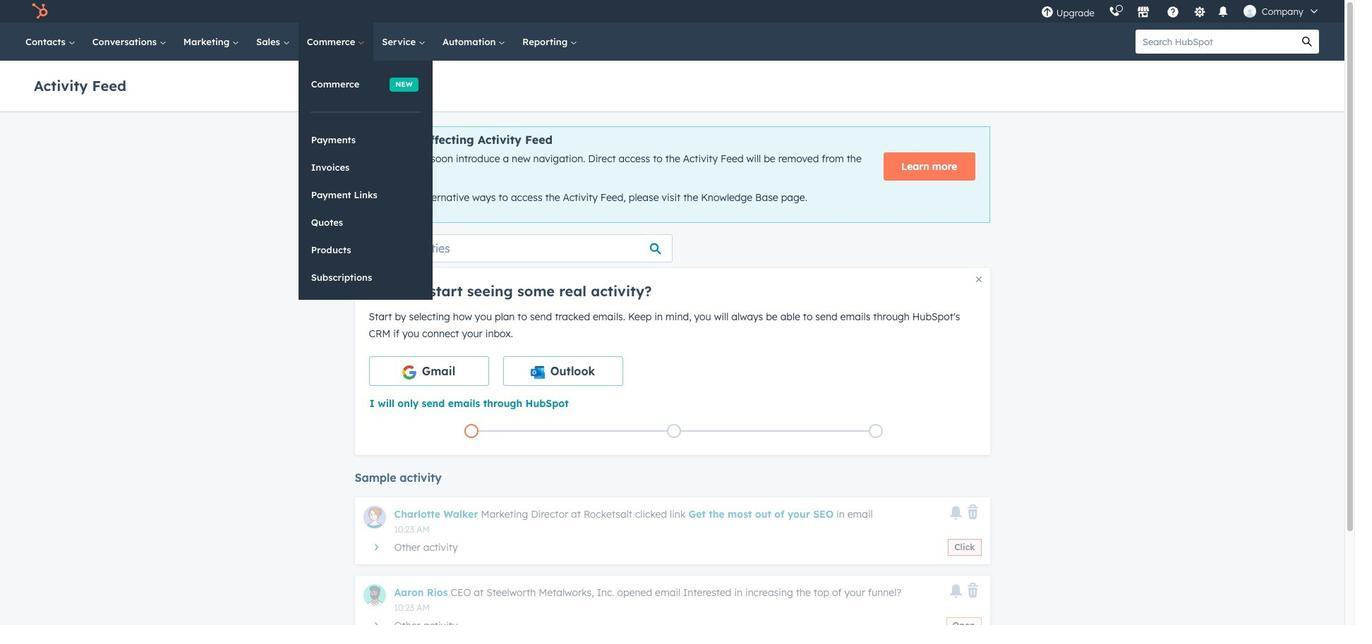Task type: describe. For each thing, give the bounding box(es) containing it.
Search HubSpot search field
[[1136, 30, 1295, 54]]

close image
[[976, 277, 982, 282]]

jacob simon image
[[1244, 5, 1256, 18]]



Task type: vqa. For each thing, say whether or not it's contained in the screenshot.
right "Service"
no



Task type: locate. For each thing, give the bounding box(es) containing it.
None checkbox
[[369, 356, 489, 386]]

list
[[370, 421, 977, 441]]

Search activities search field
[[355, 234, 672, 262]]

onboarding.steps.sendtrackedemailingmail.title image
[[670, 428, 677, 436]]

commerce menu
[[298, 61, 433, 300]]

None checkbox
[[503, 356, 623, 386]]

marketplaces image
[[1137, 6, 1150, 19]]

onboarding.steps.finalstep.title image
[[873, 428, 880, 436]]

menu
[[1034, 0, 1328, 23]]



